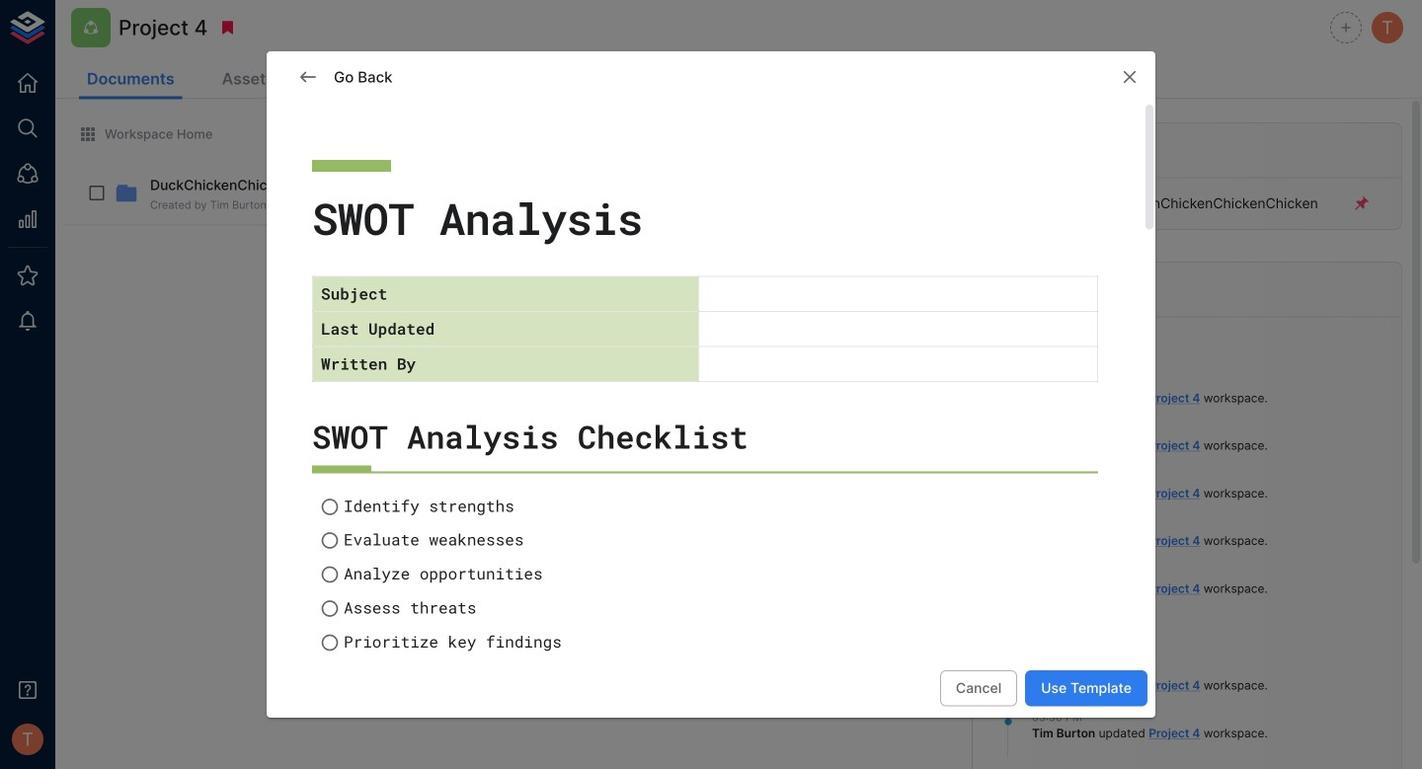 Task type: describe. For each thing, give the bounding box(es) containing it.
3 unchecked image from the top
[[320, 633, 340, 653]]

1 unchecked image from the top
[[320, 531, 340, 551]]

unpin image
[[1354, 195, 1371, 213]]



Task type: locate. For each thing, give the bounding box(es) containing it.
1 vertical spatial unchecked image
[[320, 599, 340, 619]]

1 vertical spatial unchecked image
[[320, 565, 340, 585]]

0 vertical spatial unchecked image
[[320, 531, 340, 551]]

2 unchecked image from the top
[[320, 565, 340, 585]]

0 vertical spatial unchecked image
[[320, 497, 340, 517]]

2 unchecked image from the top
[[320, 599, 340, 619]]

1 unchecked image from the top
[[320, 497, 340, 517]]

unchecked image
[[320, 531, 340, 551], [320, 599, 340, 619]]

2 vertical spatial unchecked image
[[320, 633, 340, 653]]

unchecked image
[[320, 497, 340, 517], [320, 565, 340, 585], [320, 633, 340, 653]]

dialog
[[267, 51, 1156, 770]]

remove bookmark image
[[219, 19, 236, 37]]



Task type: vqa. For each thing, say whether or not it's contained in the screenshot.
DIALOG
yes



